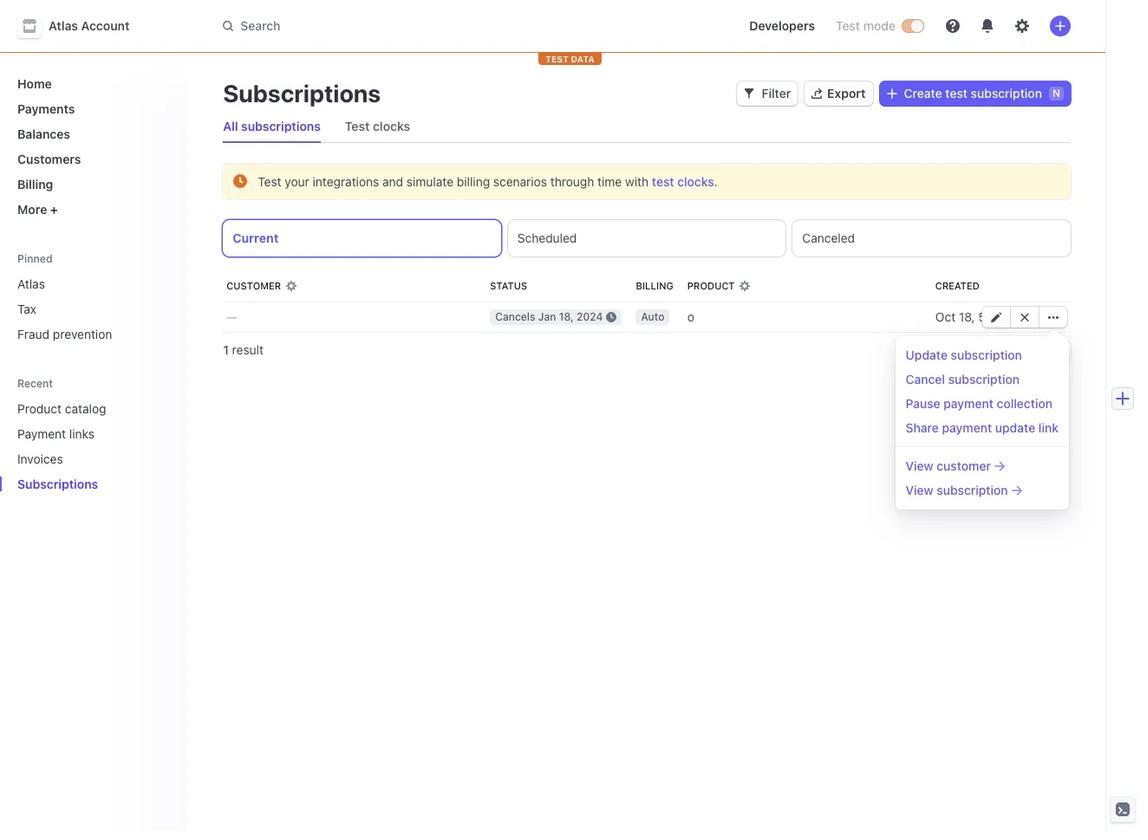 Task type: describe. For each thing, give the bounding box(es) containing it.
balances
[[17, 127, 70, 141]]

pinned
[[17, 252, 53, 265]]

notifications image
[[981, 19, 995, 33]]

5:50
[[978, 310, 1004, 324]]

atlas for atlas
[[17, 277, 45, 291]]

scheduled
[[518, 231, 577, 245]]

n
[[1053, 87, 1060, 100]]

Search text field
[[213, 10, 702, 42]]

mode
[[863, 18, 896, 33]]

cancels jan 18, 2024
[[495, 310, 603, 323]]

billing link
[[10, 170, 175, 199]]

payments
[[17, 101, 75, 116]]

cancels
[[495, 310, 535, 323]]

subscriptions
[[241, 119, 321, 134]]

1 horizontal spatial test
[[945, 86, 968, 101]]

recent
[[17, 377, 53, 390]]

atlas account
[[49, 18, 130, 33]]

pause payment collection
[[906, 396, 1053, 411]]

developers
[[749, 18, 815, 33]]

payment links
[[17, 427, 94, 441]]

fraud
[[17, 327, 50, 342]]

subscription for cancel subscription
[[948, 372, 1020, 387]]

tax
[[17, 302, 36, 316]]

cancel subscription button
[[899, 368, 1066, 392]]

current button
[[223, 220, 501, 257]]

canceled
[[802, 231, 855, 245]]

integrations
[[313, 174, 379, 189]]

.
[[714, 174, 718, 189]]

fraud prevention
[[17, 327, 112, 342]]

your
[[285, 174, 309, 189]]

help image
[[946, 19, 960, 33]]

all subscriptions link
[[216, 114, 328, 139]]

pause
[[906, 396, 941, 411]]

product catalog link
[[10, 395, 150, 423]]

link
[[1039, 421, 1059, 435]]

more +
[[17, 202, 58, 217]]

search
[[240, 18, 280, 33]]

created
[[935, 280, 980, 291]]

payment links link
[[10, 420, 150, 448]]

share payment update link button
[[899, 416, 1066, 440]]

test your integrations and simulate billing scenarios through time with test clocks .
[[258, 174, 718, 189]]

1 horizontal spatial svg image
[[991, 313, 1001, 323]]

18, inside oct 18, 5:50 pm link
[[959, 310, 975, 324]]

more
[[17, 202, 47, 217]]

pause payment collection button
[[899, 392, 1066, 416]]

create
[[904, 86, 942, 101]]

balances link
[[10, 120, 175, 148]]

oct
[[935, 310, 956, 324]]

prevention
[[53, 327, 112, 342]]

1 result
[[223, 343, 264, 357]]

payment for pause
[[944, 396, 994, 411]]

share payment update link
[[906, 421, 1059, 435]]

1 horizontal spatial billing
[[636, 280, 674, 291]]

create test subscription
[[904, 86, 1042, 101]]

customer
[[227, 280, 281, 291]]

export button
[[805, 82, 873, 106]]

export
[[827, 86, 866, 101]]

catalog
[[65, 401, 106, 416]]

2 vertical spatial test
[[258, 174, 281, 189]]

developers link
[[742, 12, 822, 40]]

recent element
[[0, 395, 188, 499]]

test clocks link
[[338, 114, 417, 139]]

data
[[571, 54, 595, 64]]

all subscriptions
[[223, 119, 321, 134]]

view for view customer
[[906, 459, 934, 473]]

update subscription link
[[899, 343, 1066, 368]]

update subscription
[[906, 348, 1022, 362]]

jan
[[538, 310, 556, 323]]

oct 18, 5:50 pm
[[935, 310, 1026, 324]]

collection
[[997, 396, 1053, 411]]

atlas for atlas account
[[49, 18, 78, 33]]

filter button
[[737, 82, 798, 106]]

auto link
[[629, 302, 680, 333]]

core navigation links element
[[10, 69, 175, 224]]



Task type: vqa. For each thing, say whether or not it's contained in the screenshot.
the bottommost Product
yes



Task type: locate. For each thing, give the bounding box(es) containing it.
0 horizontal spatial billing
[[17, 177, 53, 192]]

scheduled button
[[508, 220, 786, 257]]

o link
[[680, 302, 929, 333]]

1 horizontal spatial 18,
[[959, 310, 975, 324]]

atlas down pinned
[[17, 277, 45, 291]]

time
[[598, 174, 622, 189]]

view for view subscription
[[906, 483, 934, 498]]

view customer
[[906, 459, 991, 473]]

home
[[17, 76, 52, 91]]

pinned element
[[10, 270, 175, 349]]

test inside test clocks link
[[345, 119, 370, 134]]

0 horizontal spatial 18,
[[559, 310, 574, 323]]

0 horizontal spatial clocks
[[373, 119, 410, 134]]

customer
[[937, 459, 991, 473]]

1 vertical spatial payment
[[942, 421, 992, 435]]

account
[[81, 18, 130, 33]]

subscriptions down invoices
[[17, 477, 98, 492]]

settings image
[[1015, 19, 1029, 33]]

0 horizontal spatial atlas
[[17, 277, 45, 291]]

subscriptions
[[223, 79, 381, 108], [17, 477, 98, 492]]

0 horizontal spatial subscriptions
[[17, 477, 98, 492]]

subscription up cancel subscription button
[[951, 348, 1022, 362]]

0 horizontal spatial product
[[17, 401, 62, 416]]

pm
[[1008, 310, 1026, 324]]

status
[[490, 280, 527, 291]]

test clocks link
[[652, 174, 714, 189]]

scenarios
[[493, 174, 547, 189]]

payment
[[17, 427, 66, 441]]

payment inside button
[[944, 396, 994, 411]]

0 vertical spatial view
[[906, 459, 934, 473]]

1 vertical spatial tab list
[[223, 220, 1071, 257]]

1 vertical spatial product
[[17, 401, 62, 416]]

previous button
[[965, 340, 1025, 361]]

clocks right with
[[677, 174, 714, 189]]

through
[[550, 174, 594, 189]]

1 vertical spatial billing
[[636, 280, 674, 291]]

subscription for view subscription
[[937, 483, 1008, 498]]

test data
[[546, 54, 595, 64]]

atlas left account
[[49, 18, 78, 33]]

0 vertical spatial billing
[[17, 177, 53, 192]]

test
[[836, 18, 860, 33], [345, 119, 370, 134], [258, 174, 281, 189]]

svg image inside filter popup button
[[744, 89, 755, 99]]

filter
[[762, 86, 791, 101]]

billing
[[17, 177, 53, 192], [636, 280, 674, 291]]

subscriptions up subscriptions
[[223, 79, 381, 108]]

home link
[[10, 69, 175, 98]]

product for product catalog
[[17, 401, 62, 416]]

0 vertical spatial test
[[945, 86, 968, 101]]

svg image
[[887, 89, 897, 99], [1048, 313, 1059, 323], [1048, 313, 1059, 323]]

0 vertical spatial tab list
[[216, 111, 1071, 143]]

customers link
[[10, 145, 175, 173]]

0 vertical spatial test
[[836, 18, 860, 33]]

test mode
[[836, 18, 896, 33]]

1
[[223, 343, 229, 357]]

1 horizontal spatial product
[[687, 280, 735, 291]]

product catalog
[[17, 401, 106, 416]]

simulate
[[407, 174, 454, 189]]

2024
[[577, 310, 603, 323]]

0 vertical spatial subscriptions
[[223, 79, 381, 108]]

payment
[[944, 396, 994, 411], [942, 421, 992, 435]]

Search search field
[[213, 10, 702, 42]]

1 horizontal spatial clocks
[[677, 174, 714, 189]]

2 horizontal spatial svg image
[[1020, 313, 1030, 323]]

view subscription
[[906, 483, 1008, 498]]

clocks
[[373, 119, 410, 134], [677, 174, 714, 189]]

0 vertical spatial product
[[687, 280, 735, 291]]

recent navigation links element
[[0, 369, 188, 499]]

share
[[906, 421, 939, 435]]

links
[[69, 427, 94, 441]]

payment for share
[[942, 421, 992, 435]]

product up payment
[[17, 401, 62, 416]]

— link
[[223, 302, 483, 333]]

1 vertical spatial clocks
[[677, 174, 714, 189]]

0 vertical spatial atlas
[[49, 18, 78, 33]]

0 horizontal spatial test
[[258, 174, 281, 189]]

tab list up with
[[216, 111, 1071, 143]]

payment down cancel subscription
[[944, 396, 994, 411]]

subscription down 'customer'
[[937, 483, 1008, 498]]

svg image
[[744, 89, 755, 99], [991, 313, 1001, 323], [1020, 313, 1030, 323]]

atlas link
[[10, 270, 175, 298]]

svg image left filter
[[744, 89, 755, 99]]

1 horizontal spatial test
[[345, 119, 370, 134]]

0 vertical spatial clocks
[[373, 119, 410, 134]]

test
[[546, 54, 569, 64]]

subscription left n
[[971, 86, 1042, 101]]

test right create
[[945, 86, 968, 101]]

test for test mode
[[836, 18, 860, 33]]

tab list down with
[[223, 220, 1071, 257]]

atlas inside button
[[49, 18, 78, 33]]

previous
[[972, 343, 1018, 357]]

customers
[[17, 152, 81, 166]]

tab list
[[216, 111, 1071, 143], [223, 220, 1071, 257]]

billing
[[457, 174, 490, 189]]

0 horizontal spatial svg image
[[744, 89, 755, 99]]

product
[[687, 280, 735, 291], [17, 401, 62, 416]]

billing up auto
[[636, 280, 674, 291]]

tab list containing all subscriptions
[[216, 111, 1071, 143]]

test left mode
[[836, 18, 860, 33]]

tax link
[[10, 295, 175, 323]]

billing inside core navigation links element
[[17, 177, 53, 192]]

svg image right 5:50
[[1020, 313, 1030, 323]]

invoices link
[[10, 445, 150, 473]]

view customer link
[[899, 454, 1066, 479]]

view subscription link
[[899, 479, 1066, 503]]

atlas
[[49, 18, 78, 33], [17, 277, 45, 291]]

subscriptions link
[[10, 470, 150, 499]]

cancel
[[906, 372, 945, 387]]

18, right oct
[[959, 310, 975, 324]]

update
[[995, 421, 1035, 435]]

and
[[382, 174, 403, 189]]

18, right jan
[[559, 310, 574, 323]]

tab list containing current
[[223, 220, 1071, 257]]

all
[[223, 119, 238, 134]]

product inside product catalog link
[[17, 401, 62, 416]]

product up o
[[687, 280, 735, 291]]

payments link
[[10, 95, 175, 123]]

1 vertical spatial atlas
[[17, 277, 45, 291]]

cancel subscription
[[906, 372, 1020, 387]]

1 view from the top
[[906, 459, 934, 473]]

subscription for update subscription
[[951, 348, 1022, 362]]

product for product
[[687, 280, 735, 291]]

subscription down update subscription link
[[948, 372, 1020, 387]]

test for test clocks
[[345, 119, 370, 134]]

1 horizontal spatial atlas
[[49, 18, 78, 33]]

clocks up and
[[373, 119, 410, 134]]

+
[[50, 202, 58, 217]]

subscription inside button
[[948, 372, 1020, 387]]

test clocks
[[345, 119, 410, 134]]

billing up the "more +"
[[17, 177, 53, 192]]

invoices
[[17, 452, 63, 466]]

atlas inside pinned element
[[17, 277, 45, 291]]

view down share
[[906, 459, 934, 473]]

current
[[233, 231, 279, 245]]

payment down pause payment collection
[[942, 421, 992, 435]]

0 horizontal spatial test
[[652, 174, 674, 189]]

atlas account button
[[17, 14, 147, 38]]

1 vertical spatial test
[[652, 174, 674, 189]]

result
[[232, 343, 264, 357]]

1 vertical spatial test
[[345, 119, 370, 134]]

1 vertical spatial view
[[906, 483, 934, 498]]

subscriptions inside recent element
[[17, 477, 98, 492]]

2 horizontal spatial test
[[836, 18, 860, 33]]

oct 18, 5:50 pm link
[[929, 302, 1033, 333]]

update
[[906, 348, 948, 362]]

with
[[625, 174, 649, 189]]

pinned navigation links element
[[10, 245, 178, 349]]

—
[[227, 310, 237, 324]]

test up integrations
[[345, 119, 370, 134]]

0 vertical spatial payment
[[944, 396, 994, 411]]

test
[[945, 86, 968, 101], [652, 174, 674, 189]]

2 view from the top
[[906, 483, 934, 498]]

clocks inside test clocks link
[[373, 119, 410, 134]]

canceled button
[[793, 220, 1071, 257]]

svg image left pm
[[991, 313, 1001, 323]]

test left your
[[258, 174, 281, 189]]

1 vertical spatial subscriptions
[[17, 477, 98, 492]]

test right with
[[652, 174, 674, 189]]

fraud prevention link
[[10, 320, 175, 349]]

payment inside button
[[942, 421, 992, 435]]

view down view customer
[[906, 483, 934, 498]]

1 horizontal spatial subscriptions
[[223, 79, 381, 108]]



